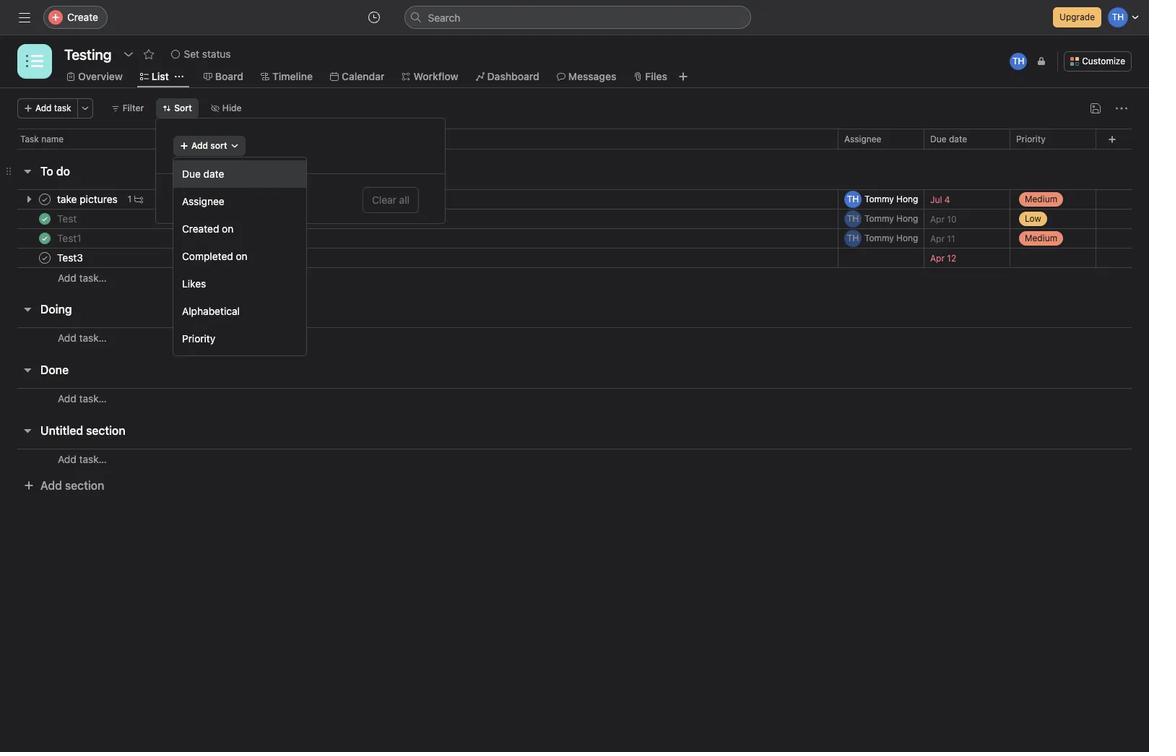 Task type: locate. For each thing, give the bounding box(es) containing it.
hong
[[897, 194, 919, 205], [897, 213, 919, 224], [897, 233, 919, 244]]

on right created
[[222, 223, 234, 235]]

completed on
[[182, 250, 248, 262]]

add tab image
[[678, 71, 689, 82]]

0 vertical spatial collapse task list for this section image
[[22, 364, 33, 376]]

row
[[0, 129, 1150, 155], [17, 148, 1132, 150], [0, 186, 1150, 212], [0, 206, 1150, 232], [0, 225, 1150, 251]]

tommy hong for apr 10
[[865, 213, 919, 224]]

done button
[[40, 357, 69, 383]]

3 hong from the top
[[897, 233, 919, 244]]

apr left '10'
[[931, 214, 945, 224]]

apr 10
[[931, 214, 957, 224]]

completed image inside test3 cell
[[36, 249, 53, 267]]

Search tasks, projects, and more text field
[[404, 6, 751, 29]]

tommy
[[865, 194, 894, 205], [865, 213, 894, 224], [865, 233, 894, 244]]

1 vertical spatial collapse task list for this section image
[[22, 304, 33, 315]]

0 vertical spatial medium button
[[1011, 186, 1096, 212]]

completed image right expand subtask list for the task take pictures
[[36, 191, 53, 208]]

4 add task… row from the top
[[0, 449, 1150, 476]]

1 vertical spatial section
[[65, 479, 104, 492]]

add task… inside header to do tree grid
[[58, 271, 107, 284]]

—
[[1020, 254, 1026, 262]]

overview
[[78, 70, 123, 82]]

apr for apr 11
[[931, 233, 945, 244]]

section right untitled
[[86, 424, 125, 437]]

0 horizontal spatial priority
[[182, 332, 216, 345]]

name
[[41, 134, 64, 145]]

1 horizontal spatial due date
[[931, 133, 968, 144]]

completed image left test1 text box
[[36, 230, 53, 247]]

list
[[152, 70, 169, 82]]

0 vertical spatial assignee
[[845, 133, 882, 144]]

due up jul 4 at the right
[[931, 133, 947, 144]]

2 vertical spatial tommy hong
[[865, 233, 919, 244]]

0 vertical spatial th
[[1013, 56, 1025, 66]]

collapse task list for this section image for untitled section
[[22, 425, 33, 436]]

0 vertical spatial apr
[[931, 214, 945, 224]]

hong for apr 10
[[897, 213, 919, 224]]

2 add task… button from the top
[[58, 330, 107, 346]]

medium down low at top right
[[1025, 233, 1058, 244]]

add task… for untitled section's collapse task list for this section icon
[[58, 453, 107, 465]]

add sort button
[[173, 136, 245, 156]]

1 vertical spatial tommy
[[865, 213, 894, 224]]

section down the untitled section button
[[65, 479, 104, 492]]

section
[[86, 424, 125, 437], [65, 479, 104, 492]]

th
[[1013, 56, 1025, 66], [847, 213, 859, 224], [847, 233, 859, 244]]

3 add task… button from the top
[[58, 391, 107, 407]]

medium button
[[1011, 186, 1096, 212], [1011, 225, 1096, 251]]

medium button down low at top right
[[1011, 225, 1096, 251]]

2 vertical spatial apr
[[931, 253, 945, 263]]

likes
[[182, 278, 206, 290]]

1 vertical spatial completed image
[[36, 249, 53, 267]]

2 vertical spatial hong
[[897, 233, 919, 244]]

medium inside row
[[1025, 194, 1058, 205]]

1 vertical spatial medium
[[1025, 233, 1058, 244]]

task name
[[20, 134, 64, 145]]

completed image inside test cell
[[36, 210, 53, 228]]

0 horizontal spatial on
[[222, 223, 234, 235]]

jul 4
[[931, 194, 951, 205]]

completed checkbox down completed checkbox
[[36, 210, 53, 228]]

hide
[[222, 103, 242, 113]]

2 completed image from the top
[[36, 210, 53, 228]]

collapse task list for this section image left to
[[22, 165, 33, 177]]

add task… button down the test3 text field
[[58, 270, 107, 286]]

completed checkbox left test1 text box
[[36, 230, 53, 247]]

collapse task list for this section image for done
[[22, 364, 33, 376]]

11
[[948, 233, 956, 244]]

more actions image
[[1117, 103, 1128, 114], [81, 104, 89, 113]]

assignee
[[845, 133, 882, 144], [182, 195, 225, 207]]

due down add sort popup button
[[182, 168, 201, 180]]

messages link
[[557, 69, 617, 85]]

completed image inside test1 "cell"
[[36, 230, 53, 247]]

0 vertical spatial priority
[[1017, 133, 1046, 144]]

2 completed image from the top
[[36, 249, 53, 267]]

1 vertical spatial add a task to this section image
[[79, 304, 91, 315]]

1 tommy hong from the top
[[865, 194, 919, 205]]

collapse task list for this section image left done
[[22, 364, 33, 376]]

1 vertical spatial th
[[847, 213, 859, 224]]

completed checkbox inside test1 "cell"
[[36, 230, 53, 247]]

Test text field
[[54, 212, 81, 226]]

completed checkbox left the test3 text field
[[36, 249, 53, 267]]

2 add task… from the top
[[58, 332, 107, 344]]

add down untitled
[[40, 479, 62, 492]]

Completed checkbox
[[36, 210, 53, 228], [36, 230, 53, 247], [36, 249, 53, 267]]

add sort
[[192, 140, 227, 151]]

2 add task… row from the top
[[0, 327, 1150, 355]]

3 add task… row from the top
[[0, 388, 1150, 416]]

section inside button
[[65, 479, 104, 492]]

completed checkbox inside test cell
[[36, 210, 53, 228]]

add inside button
[[40, 479, 62, 492]]

due date inside due date menu item
[[182, 168, 224, 180]]

tommy hong button
[[845, 191, 921, 208]]

0 horizontal spatial due date
[[182, 168, 224, 180]]

0 vertical spatial completed image
[[36, 230, 53, 247]]

task…
[[79, 271, 107, 284], [79, 332, 107, 344], [79, 392, 107, 405], [79, 453, 107, 465]]

1 medium from the top
[[1025, 194, 1058, 205]]

0 vertical spatial medium
[[1025, 194, 1058, 205]]

1 horizontal spatial priority
[[1017, 133, 1046, 144]]

more actions image right save options image
[[1117, 103, 1128, 114]]

2 vertical spatial th
[[847, 233, 859, 244]]

4
[[945, 194, 951, 205]]

history image
[[368, 12, 380, 23]]

save options image
[[1090, 103, 1102, 114]]

collapse task list for this section image
[[22, 165, 33, 177], [22, 304, 33, 315]]

assignee inside row
[[845, 133, 882, 144]]

add task… button down the doing button
[[58, 330, 107, 346]]

clear
[[372, 194, 397, 206]]

clear all dialog
[[156, 119, 445, 223]]

1 completed image from the top
[[36, 191, 53, 208]]

row containing tommy hong
[[0, 186, 1150, 212]]

add task… up the untitled section button
[[58, 392, 107, 405]]

3 add task… from the top
[[58, 392, 107, 405]]

Completed checkbox
[[36, 191, 53, 208]]

add section
[[40, 479, 104, 492]]

workflow
[[414, 70, 459, 82]]

on for completed on
[[236, 250, 248, 262]]

apr
[[931, 214, 945, 224], [931, 233, 945, 244], [931, 253, 945, 263]]

low
[[1025, 213, 1042, 224]]

due date menu item
[[173, 160, 306, 188]]

date down add sort popup button
[[204, 168, 224, 180]]

0 vertical spatial hong
[[897, 194, 919, 205]]

add down the doing button
[[58, 332, 76, 344]]

medium button up low at top right
[[1011, 186, 1096, 212]]

manage members image
[[1038, 57, 1047, 66]]

0 vertical spatial tommy hong
[[865, 194, 919, 205]]

on right completed
[[236, 250, 248, 262]]

due date up 4
[[931, 133, 968, 144]]

th inside th button
[[1013, 56, 1025, 66]]

apr inside apr 12 row
[[931, 253, 945, 263]]

add a task to this section image right the doing button
[[79, 304, 91, 315]]

to do button
[[40, 158, 70, 184]]

1 vertical spatial tommy hong
[[865, 213, 919, 224]]

1 add task… row from the top
[[0, 267, 1150, 288]]

2 medium from the top
[[1025, 233, 1058, 244]]

priority
[[1017, 133, 1046, 144], [182, 332, 216, 345]]

0 vertical spatial due date
[[931, 133, 968, 144]]

1 vertical spatial completed checkbox
[[36, 230, 53, 247]]

1 vertical spatial assignee
[[182, 195, 225, 207]]

2 tommy hong from the top
[[865, 213, 919, 224]]

apr left 12
[[931, 253, 945, 263]]

set status button
[[164, 44, 237, 64]]

1 completed checkbox from the top
[[36, 210, 53, 228]]

1 horizontal spatial date
[[950, 133, 968, 144]]

1 apr from the top
[[931, 214, 945, 224]]

1 vertical spatial collapse task list for this section image
[[22, 425, 33, 436]]

10
[[948, 214, 957, 224]]

section inside button
[[86, 424, 125, 437]]

set status
[[184, 48, 231, 60]]

3 completed checkbox from the top
[[36, 249, 53, 267]]

0 vertical spatial collapse task list for this section image
[[22, 165, 33, 177]]

medium
[[1025, 194, 1058, 205], [1025, 233, 1058, 244]]

calendar link
[[330, 69, 385, 85]]

1 vertical spatial due date
[[182, 168, 224, 180]]

0 vertical spatial on
[[222, 223, 234, 235]]

on for created on
[[222, 223, 234, 235]]

untitled section button
[[40, 418, 125, 444]]

add task… row for 2nd collapse task list for this section image from the top
[[0, 327, 1150, 355]]

filter
[[123, 103, 144, 113]]

due
[[931, 133, 947, 144], [182, 168, 201, 180]]

2 collapse task list for this section image from the top
[[22, 425, 33, 436]]

add up add section button
[[58, 453, 76, 465]]

add down done
[[58, 392, 76, 405]]

overview link
[[66, 69, 123, 85]]

doing
[[40, 303, 72, 316]]

1 vertical spatial completed image
[[36, 210, 53, 228]]

3 tommy hong from the top
[[865, 233, 919, 244]]

due date down add sort popup button
[[182, 168, 224, 180]]

2 task… from the top
[[79, 332, 107, 344]]

1 tommy from the top
[[865, 194, 894, 205]]

add task… up add section
[[58, 453, 107, 465]]

collapse task list for this section image
[[22, 364, 33, 376], [22, 425, 33, 436]]

2 hong from the top
[[897, 213, 919, 224]]

tommy hong
[[865, 194, 919, 205], [865, 213, 919, 224], [865, 233, 919, 244]]

2 medium button from the top
[[1011, 225, 1096, 251]]

0 vertical spatial tommy
[[865, 194, 894, 205]]

12
[[948, 253, 957, 263]]

add task… button up the untitled section button
[[58, 391, 107, 407]]

due date
[[931, 133, 968, 144], [182, 168, 224, 180]]

2 tommy from the top
[[865, 213, 894, 224]]

add down the test3 text field
[[58, 271, 76, 284]]

assignee up created
[[182, 195, 225, 207]]

hong inside button
[[897, 194, 919, 205]]

date inside due date menu item
[[204, 168, 224, 180]]

th for apr 11
[[847, 233, 859, 244]]

0 horizontal spatial due
[[182, 168, 201, 180]]

add
[[35, 103, 52, 113], [192, 140, 208, 151], [58, 271, 76, 284], [58, 332, 76, 344], [58, 392, 76, 405], [58, 453, 76, 465], [40, 479, 62, 492]]

date
[[950, 133, 968, 144], [204, 168, 224, 180]]

add task… button up add section
[[58, 452, 107, 468]]

add task… row
[[0, 267, 1150, 288], [0, 327, 1150, 355], [0, 388, 1150, 416], [0, 449, 1150, 476]]

completed image
[[36, 230, 53, 247], [36, 249, 53, 267]]

add a task to this section image
[[77, 165, 89, 177], [79, 304, 91, 315]]

1 horizontal spatial assignee
[[845, 133, 882, 144]]

do
[[56, 165, 70, 178]]

medium for first medium dropdown button from the top of the header to do tree grid
[[1025, 194, 1058, 205]]

2 vertical spatial completed checkbox
[[36, 249, 53, 267]]

completed image left the test3 text field
[[36, 249, 53, 267]]

add task… down the test3 text field
[[58, 271, 107, 284]]

collapse task list for this section image left the doing button
[[22, 304, 33, 315]]

1 horizontal spatial due
[[931, 133, 947, 144]]

medium up low at top right
[[1025, 194, 1058, 205]]

0 vertical spatial add a task to this section image
[[77, 165, 89, 177]]

0 vertical spatial completed image
[[36, 191, 53, 208]]

4 add task… from the top
[[58, 453, 107, 465]]

1 horizontal spatial on
[[236, 250, 248, 262]]

files link
[[634, 69, 668, 85]]

hong left apr 11
[[897, 233, 919, 244]]

3 apr from the top
[[931, 253, 945, 263]]

1 vertical spatial due
[[182, 168, 201, 180]]

add left sort
[[192, 140, 208, 151]]

1 add task… from the top
[[58, 271, 107, 284]]

add task
[[35, 103, 71, 113]]

board
[[215, 70, 244, 82]]

apr 12 row
[[0, 245, 1150, 271]]

2 vertical spatial tommy
[[865, 233, 894, 244]]

add left task
[[35, 103, 52, 113]]

1 vertical spatial on
[[236, 250, 248, 262]]

more actions image right task
[[81, 104, 89, 113]]

date up 4
[[950, 133, 968, 144]]

add task… button
[[58, 270, 107, 286], [58, 330, 107, 346], [58, 391, 107, 407], [58, 452, 107, 468]]

hong left 'jul'
[[897, 194, 919, 205]]

1 vertical spatial date
[[204, 168, 224, 180]]

1 completed image from the top
[[36, 230, 53, 247]]

add to starred image
[[143, 48, 154, 60]]

alphabetical
[[182, 305, 240, 317]]

add task… down the doing button
[[58, 332, 107, 344]]

apr for apr 10
[[931, 214, 945, 224]]

add task…
[[58, 271, 107, 284], [58, 332, 107, 344], [58, 392, 107, 405], [58, 453, 107, 465]]

hong down tommy hong button
[[897, 213, 919, 224]]

1 vertical spatial hong
[[897, 213, 919, 224]]

messages
[[569, 70, 617, 82]]

1 task… from the top
[[79, 271, 107, 284]]

2 apr from the top
[[931, 233, 945, 244]]

1 subtask image
[[135, 195, 143, 204]]

0 vertical spatial section
[[86, 424, 125, 437]]

4 add task… button from the top
[[58, 452, 107, 468]]

3 tommy from the top
[[865, 233, 894, 244]]

assignee up tommy hong button
[[845, 133, 882, 144]]

0 vertical spatial completed checkbox
[[36, 210, 53, 228]]

completed image
[[36, 191, 53, 208], [36, 210, 53, 228]]

add task… button for untitled section's collapse task list for this section icon
[[58, 452, 107, 468]]

None text field
[[61, 41, 115, 67]]

completed image down completed checkbox
[[36, 210, 53, 228]]

on
[[222, 223, 234, 235], [236, 250, 248, 262]]

1 vertical spatial apr
[[931, 233, 945, 244]]

0 horizontal spatial date
[[204, 168, 224, 180]]

clear all button
[[363, 187, 419, 213]]

1 collapse task list for this section image from the top
[[22, 364, 33, 376]]

2 completed checkbox from the top
[[36, 230, 53, 247]]

timeline
[[272, 70, 313, 82]]

hong for apr 11
[[897, 233, 919, 244]]

2 collapse task list for this section image from the top
[[22, 304, 33, 315]]

0 horizontal spatial more actions image
[[81, 104, 89, 113]]

apr left 11 at right top
[[931, 233, 945, 244]]

collapse task list for this section image left untitled
[[22, 425, 33, 436]]

1 vertical spatial medium button
[[1011, 225, 1096, 251]]

1 hong from the top
[[897, 194, 919, 205]]

sort button
[[156, 98, 199, 119]]

done
[[40, 363, 69, 377]]

add a task to this section image right 'do'
[[77, 165, 89, 177]]



Task type: describe. For each thing, give the bounding box(es) containing it.
add task… row for collapse task list for this section icon corresponding to done
[[0, 388, 1150, 416]]

completed checkbox for low
[[36, 210, 53, 228]]

sort
[[174, 103, 192, 113]]

add a task to this section image for doing
[[79, 304, 91, 315]]

low button
[[1011, 206, 1096, 232]]

tab actions image
[[175, 72, 183, 81]]

tommy inside tommy hong button
[[865, 194, 894, 205]]

test3 cell
[[0, 248, 839, 268]]

row containing assignee
[[0, 129, 1150, 155]]

add inside button
[[35, 103, 52, 113]]

upgrade
[[1060, 12, 1096, 22]]

completed image for apr 11
[[36, 230, 53, 247]]

set
[[184, 48, 200, 60]]

1 medium button from the top
[[1011, 186, 1096, 212]]

completed checkbox inside test3 cell
[[36, 249, 53, 267]]

due inside menu item
[[182, 168, 201, 180]]

board link
[[204, 69, 244, 85]]

apr for apr 12
[[931, 253, 945, 263]]

add inside popup button
[[192, 140, 208, 151]]

add a task to this section image for to do
[[77, 165, 89, 177]]

test1 cell
[[0, 228, 839, 249]]

1 horizontal spatial more actions image
[[1117, 103, 1128, 114]]

th button
[[1009, 51, 1029, 72]]

list image
[[26, 53, 43, 70]]

task… inside header to do tree grid
[[79, 271, 107, 284]]

customize
[[1083, 56, 1126, 66]]

— button
[[1011, 245, 1096, 271]]

untitled section
[[40, 424, 125, 437]]

hide button
[[204, 98, 248, 119]]

created
[[182, 223, 219, 235]]

0 horizontal spatial assignee
[[182, 195, 225, 207]]

to
[[40, 165, 53, 178]]

clear all
[[372, 194, 410, 206]]

Test3 text field
[[54, 251, 87, 265]]

completed checkbox for medium
[[36, 230, 53, 247]]

add section button
[[17, 473, 110, 499]]

add task… button for 2nd collapse task list for this section image from the top
[[58, 330, 107, 346]]

take pictures cell
[[0, 189, 839, 210]]

tommy hong for apr 11
[[865, 233, 919, 244]]

task
[[20, 134, 39, 145]]

apr 11
[[931, 233, 956, 244]]

doing button
[[40, 296, 72, 322]]

status
[[202, 48, 231, 60]]

add task… row for untitled section's collapse task list for this section icon
[[0, 449, 1150, 476]]

priority inside row
[[1017, 133, 1046, 144]]

list link
[[140, 69, 169, 85]]

dashboard
[[487, 70, 540, 82]]

completed image for apr 12
[[36, 249, 53, 267]]

1 vertical spatial priority
[[182, 332, 216, 345]]

1 add task… button from the top
[[58, 270, 107, 286]]

timeline link
[[261, 69, 313, 85]]

test cell
[[0, 209, 839, 229]]

add inside header to do tree grid
[[58, 271, 76, 284]]

add task… for collapse task list for this section icon corresponding to done
[[58, 392, 107, 405]]

files
[[646, 70, 668, 82]]

expand sidebar image
[[19, 12, 30, 23]]

all
[[399, 194, 410, 206]]

jul
[[931, 194, 943, 205]]

section for untitled section
[[86, 424, 125, 437]]

tommy for apr 11
[[865, 233, 894, 244]]

expand subtask list for the task take pictures image
[[23, 194, 35, 205]]

sort
[[211, 140, 227, 151]]

add field image
[[1109, 135, 1117, 143]]

dashboard link
[[476, 69, 540, 85]]

header to do tree grid
[[0, 186, 1150, 288]]

customize button
[[1065, 51, 1132, 72]]

medium for first medium dropdown button from the bottom
[[1025, 233, 1058, 244]]

workflow link
[[402, 69, 459, 85]]

apr 12
[[931, 253, 957, 263]]

th for apr 10
[[847, 213, 859, 224]]

tommy for apr 10
[[865, 213, 894, 224]]

upgrade button
[[1054, 7, 1102, 27]]

completed
[[182, 250, 233, 262]]

add task… button for collapse task list for this section icon corresponding to done
[[58, 391, 107, 407]]

calendar
[[342, 70, 385, 82]]

add task… for 2nd collapse task list for this section image from the top
[[58, 332, 107, 344]]

to do
[[40, 165, 70, 178]]

1 collapse task list for this section image from the top
[[22, 165, 33, 177]]

create button
[[43, 6, 108, 29]]

filter button
[[105, 98, 151, 119]]

show options image
[[123, 48, 134, 60]]

3 task… from the top
[[79, 392, 107, 405]]

add task button
[[17, 98, 78, 119]]

untitled
[[40, 424, 83, 437]]

0 vertical spatial date
[[950, 133, 968, 144]]

task
[[54, 103, 71, 113]]

section for add section
[[65, 479, 104, 492]]

0 vertical spatial due
[[931, 133, 947, 144]]

Test1 text field
[[54, 231, 86, 246]]

take pictures text field
[[54, 192, 122, 207]]

create
[[67, 11, 98, 23]]

created on
[[182, 223, 234, 235]]

4 task… from the top
[[79, 453, 107, 465]]

tommy hong inside button
[[865, 194, 919, 205]]



Task type: vqa. For each thing, say whether or not it's contained in the screenshot.
bottom Due date
yes



